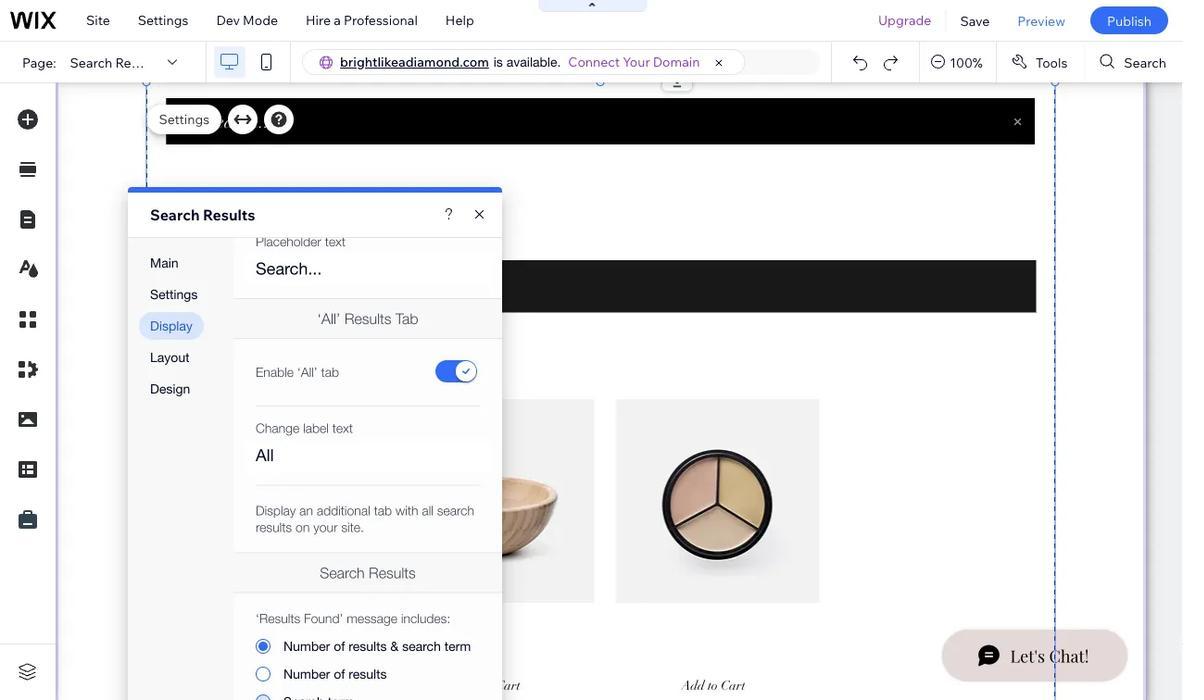 Task type: locate. For each thing, give the bounding box(es) containing it.
mode
[[243, 12, 278, 28]]

1 horizontal spatial search
[[150, 206, 200, 224]]

search button
[[1086, 42, 1184, 82]]

publish button
[[1091, 6, 1169, 34]]

1 horizontal spatial results
[[203, 206, 255, 224]]

search results
[[70, 54, 160, 70], [150, 206, 255, 224]]

results
[[115, 54, 160, 70], [203, 206, 255, 224]]

preview button
[[1004, 0, 1080, 41]]

search inside button
[[1125, 54, 1167, 70]]

is
[[494, 54, 503, 70]]

domain
[[653, 54, 700, 70]]

2 horizontal spatial search
[[1125, 54, 1167, 70]]

hire
[[306, 12, 331, 28]]

preview
[[1018, 12, 1066, 29]]

your
[[623, 54, 650, 70]]

dev mode
[[216, 12, 278, 28]]

settings
[[138, 12, 189, 28], [159, 111, 210, 127]]

professional
[[344, 12, 418, 28]]

100% button
[[921, 42, 996, 82]]

save button
[[947, 0, 1004, 41]]

help
[[446, 12, 474, 28]]

0 vertical spatial results
[[115, 54, 160, 70]]

a
[[334, 12, 341, 28]]

connect
[[568, 54, 620, 70]]

100%
[[950, 54, 983, 70]]

search
[[70, 54, 112, 70], [1125, 54, 1167, 70], [150, 206, 200, 224]]

1 vertical spatial results
[[203, 206, 255, 224]]



Task type: describe. For each thing, give the bounding box(es) containing it.
hire a professional
[[306, 12, 418, 28]]

is available. connect your domain
[[494, 54, 700, 70]]

0 vertical spatial search results
[[70, 54, 160, 70]]

0 vertical spatial settings
[[138, 12, 189, 28]]

0 horizontal spatial results
[[115, 54, 160, 70]]

available.
[[507, 54, 561, 70]]

brightlikeadiamond.com
[[340, 54, 489, 70]]

0 horizontal spatial search
[[70, 54, 112, 70]]

dev
[[216, 12, 240, 28]]

save
[[961, 12, 990, 29]]

site
[[86, 12, 110, 28]]

1 vertical spatial search results
[[150, 206, 255, 224]]

tools button
[[997, 42, 1085, 82]]

publish
[[1108, 12, 1152, 29]]

1 vertical spatial settings
[[159, 111, 210, 127]]

tools
[[1036, 54, 1068, 70]]

upgrade
[[879, 12, 932, 28]]



Task type: vqa. For each thing, say whether or not it's contained in the screenshot.
the Bar
no



